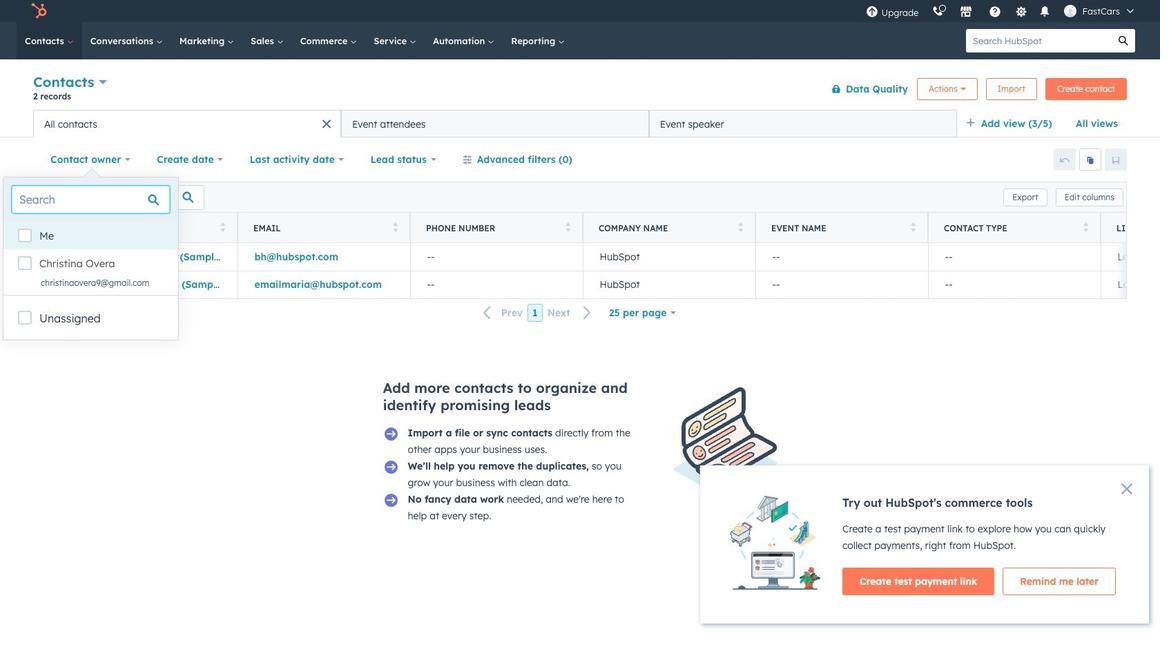 Task type: vqa. For each thing, say whether or not it's contained in the screenshot.
clicks
no



Task type: locate. For each thing, give the bounding box(es) containing it.
1 horizontal spatial press to sort. image
[[911, 222, 916, 232]]

marketplaces image
[[961, 6, 973, 19]]

press to sort. image
[[220, 222, 225, 232], [393, 222, 398, 232], [738, 222, 743, 232], [1084, 222, 1089, 232]]

4 press to sort. image from the left
[[1084, 222, 1089, 232]]

banner
[[33, 71, 1128, 110]]

Search HubSpot search field
[[967, 29, 1112, 53]]

press to sort. image for fifth press to sort. 'element' from the right
[[393, 222, 398, 232]]

close image
[[1122, 484, 1133, 495]]

2 press to sort. image from the left
[[393, 222, 398, 232]]

list box
[[3, 222, 178, 295]]

press to sort. image for 1st press to sort. 'element' from right
[[1084, 222, 1089, 232]]

pagination navigation
[[475, 304, 600, 322]]

0 horizontal spatial press to sort. image
[[566, 222, 571, 232]]

3 press to sort. image from the left
[[738, 222, 743, 232]]

1 press to sort. image from the left
[[566, 222, 571, 232]]

menu
[[860, 0, 1144, 22]]

press to sort. element
[[220, 222, 225, 234], [393, 222, 398, 234], [566, 222, 571, 234], [738, 222, 743, 234], [911, 222, 916, 234], [1084, 222, 1089, 234]]

1 press to sort. image from the left
[[220, 222, 225, 232]]

press to sort. image
[[566, 222, 571, 232], [911, 222, 916, 232]]

2 press to sort. image from the left
[[911, 222, 916, 232]]



Task type: describe. For each thing, give the bounding box(es) containing it.
4 press to sort. element from the left
[[738, 222, 743, 234]]

press to sort. image for 4th press to sort. 'element' from the right
[[566, 222, 571, 232]]

1 press to sort. element from the left
[[220, 222, 225, 234]]

christina overa image
[[1065, 5, 1078, 17]]

6 press to sort. element from the left
[[1084, 222, 1089, 234]]

5 press to sort. element from the left
[[911, 222, 916, 234]]

press to sort. image for fourth press to sort. 'element'
[[738, 222, 743, 232]]

press to sort. image for 5th press to sort. 'element'
[[911, 222, 916, 232]]

Search search field
[[12, 186, 170, 214]]

3 press to sort. element from the left
[[566, 222, 571, 234]]

press to sort. image for first press to sort. 'element'
[[220, 222, 225, 232]]

2 press to sort. element from the left
[[393, 222, 398, 234]]

Search name, phone, email addresses, or company search field
[[37, 185, 205, 210]]



